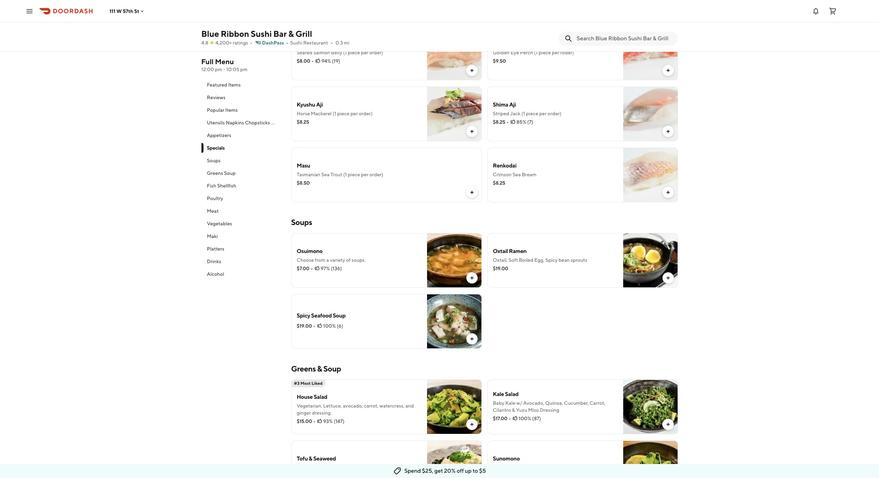 Task type: vqa. For each thing, say whether or not it's contained in the screenshot.
'Roscoe's House of Chicken 'n Waffles' image
no



Task type: describe. For each thing, give the bounding box(es) containing it.
$8.00 •
[[297, 58, 314, 64]]

-
[[223, 67, 225, 72]]

toro
[[310, 40, 321, 47]]

variety for sunomono
[[526, 465, 541, 471]]

specials
[[207, 145, 225, 151]]

belly
[[331, 50, 342, 55]]

eye
[[511, 50, 519, 55]]

• for $7.00 •
[[311, 266, 313, 272]]

bream
[[522, 172, 536, 178]]

fish
[[207, 183, 216, 189]]

variety for osuimono
[[330, 258, 345, 263]]

111
[[109, 8, 115, 14]]

85%
[[516, 119, 526, 125]]

spicy seafood soup image
[[427, 294, 482, 349]]

• for $8.25 •
[[507, 119, 509, 125]]

ginger
[[297, 411, 311, 416]]

open menu image
[[25, 7, 34, 15]]

of for sunomono
[[542, 465, 547, 471]]

poultry
[[207, 196, 223, 201]]

avocado,
[[343, 404, 363, 409]]

egg,
[[534, 258, 545, 263]]

choose for sunomono
[[493, 465, 510, 471]]

94% (19)
[[321, 58, 340, 64]]

poultry button
[[201, 192, 283, 205]]

$8.25 inside 'kyushu aji horse mackerel (1 piece per order) $8.25'
[[297, 119, 309, 125]]

grill
[[296, 29, 312, 39]]

get
[[434, 468, 443, 475]]

oxtail ramen oxtail, soft boiled egg, spicy bean sprouts $19.00
[[493, 248, 587, 272]]

kinmedai image
[[623, 26, 678, 80]]

$8.25 •
[[493, 119, 509, 125]]

maki
[[207, 234, 218, 239]]

platters
[[207, 246, 224, 252]]

$19.00 inside oxtail ramen oxtail, soft boiled egg, spicy bean sprouts $19.00
[[493, 266, 508, 272]]

kaiware,
[[297, 465, 316, 471]]

• for $15.00 •
[[313, 419, 316, 425]]

0 items, open order cart image
[[829, 7, 837, 15]]

10:05
[[226, 67, 239, 72]]

(1 for shima aji
[[522, 111, 525, 117]]

renkodai crimson sea bream $8.25
[[493, 162, 536, 186]]

full menu 12:00 pm - 10:05 pm
[[201, 58, 248, 72]]

soup for spicy seafood soup
[[333, 313, 346, 319]]

masu tasmanian sea trout (1 piece per order) $8.50
[[297, 162, 383, 186]]

111 w 57th st
[[109, 8, 139, 14]]

lettuce,
[[323, 404, 342, 409]]

utensils
[[207, 120, 225, 126]]

yuzu
[[516, 408, 527, 413]]

add item to cart image for crimson sea bream
[[665, 190, 671, 195]]

(1 inside sake toro seared salmon belly (1 piece per order)
[[343, 50, 347, 55]]

1 pm from the left
[[215, 67, 222, 72]]

trout
[[330, 172, 342, 178]]

add item to cart image for baby kale w/ avocado, quinoa, cucumber, carrot, cilantro & yuzu miso dressing
[[665, 422, 671, 428]]

dressing.
[[312, 411, 332, 416]]

• left '0.3'
[[331, 40, 333, 46]]

0 horizontal spatial spicy
[[297, 313, 310, 319]]

per for kyushu aji
[[350, 111, 358, 117]]

sushi restaurant • 0.3 mi
[[290, 40, 349, 46]]

jack
[[510, 111, 521, 117]]

items for popular items
[[225, 107, 238, 113]]

4.8
[[201, 40, 208, 46]]

• for $19.00 •
[[313, 324, 315, 329]]

platters button
[[201, 243, 283, 255]]

most
[[300, 381, 311, 386]]

0.3
[[336, 40, 343, 46]]

golden eye perch (1 piece per roder) $9.50
[[493, 50, 574, 64]]

• down blue ribbon sushi bar & grill
[[250, 40, 252, 46]]

per for shima aji
[[539, 111, 547, 117]]

100% for 100% (6)
[[323, 324, 336, 329]]

greens & soup
[[291, 365, 341, 374]]

soy
[[271, 120, 279, 126]]

• for dashpass •
[[286, 40, 288, 46]]

shima aji image
[[623, 87, 678, 141]]

4,200+
[[215, 40, 232, 46]]

soft
[[509, 258, 518, 263]]

drinks
[[207, 259, 221, 265]]

aji for kyushu aji
[[316, 101, 323, 108]]

per inside sake toro seared salmon belly (1 piece per order)
[[361, 50, 368, 55]]

fish shellfish button
[[201, 180, 283, 192]]

oxtail
[[493, 248, 508, 255]]

$17.00 •
[[493, 416, 511, 422]]

kale salad baby kale w/ avocado, quinoa, cucumber, carrot, cilantro & yuzu miso dressing
[[493, 391, 605, 413]]

up
[[465, 468, 472, 475]]

spicy seafood soup
[[297, 313, 346, 319]]

drinks button
[[201, 255, 283, 268]]

reviews button
[[201, 91, 283, 104]]

sprouts
[[571, 258, 587, 263]]

popular items button
[[201, 104, 283, 117]]

piece for shima aji
[[526, 111, 538, 117]]

$8.50
[[297, 180, 310, 186]]

order) for kyushu aji
[[359, 111, 373, 117]]

kyushu aji image
[[427, 87, 482, 141]]

kale salad image
[[623, 380, 678, 435]]

cucumber,
[[564, 401, 589, 406]]

carrot,
[[590, 401, 605, 406]]

bar
[[273, 29, 287, 39]]

golden
[[493, 50, 510, 55]]

soup for greens & soup
[[323, 365, 341, 374]]

house
[[297, 394, 313, 401]]

add item to cart image for horse mackerel (1 piece per order)
[[469, 129, 475, 134]]

vegetables button
[[201, 218, 283, 230]]

& inside the tofu & seaweed kaiware, lemon, ginger, and soy.
[[309, 456, 312, 463]]

#3 most liked
[[294, 381, 323, 386]]

ratings
[[233, 40, 248, 46]]

1 vertical spatial kale
[[505, 401, 515, 406]]

111 w 57th st button
[[109, 8, 145, 14]]

greens for greens & soup
[[291, 365, 316, 374]]

soups button
[[201, 154, 283, 167]]

from for sunomono
[[511, 465, 522, 471]]

vegetarian.
[[297, 404, 322, 409]]

tasmanian
[[297, 172, 320, 178]]

full
[[201, 58, 214, 66]]

seared
[[297, 50, 312, 55]]

menu
[[215, 58, 234, 66]]

st
[[134, 8, 139, 14]]

& up liked on the bottom left
[[317, 365, 322, 374]]

1 vertical spatial $19.00
[[297, 324, 312, 329]]

piece for kyushu aji
[[337, 111, 349, 117]]

greens soup
[[207, 171, 236, 176]]

roder)
[[560, 50, 574, 55]]

(1 inside golden eye perch (1 piece per roder) $9.50
[[534, 50, 538, 55]]

1 vertical spatial soups
[[291, 218, 312, 227]]

renkodai
[[493, 162, 517, 169]]

napkins
[[226, 120, 244, 126]]

tofu & seaweed kaiware, lemon, ginger, and soy.
[[297, 456, 367, 471]]

(1 for masu
[[343, 172, 347, 178]]

a for osuimono
[[326, 258, 329, 263]]

house salad vegetarian. lettuce, avocado, carrot, watercress, and ginger dressing.
[[297, 394, 414, 416]]

mackerel
[[311, 111, 332, 117]]

add item to cart image for striped jack (1 piece per order)
[[665, 129, 671, 134]]

choose for osuimono
[[297, 258, 314, 263]]

maki button
[[201, 230, 283, 243]]

soups inside button
[[207, 158, 221, 164]]

100% (87)
[[519, 416, 541, 422]]

$9.50
[[493, 58, 506, 64]]

$5
[[479, 468, 486, 475]]



Task type: locate. For each thing, give the bounding box(es) containing it.
greens for greens soup
[[207, 171, 223, 176]]

(1 right perch
[[534, 50, 538, 55]]

• right $7.00
[[311, 266, 313, 272]]

per inside golden eye perch (1 piece per roder) $9.50
[[552, 50, 559, 55]]

0 vertical spatial kale
[[493, 391, 504, 398]]

0 horizontal spatial choose
[[297, 258, 314, 263]]

kale up baby
[[493, 391, 504, 398]]

0 vertical spatial greens
[[207, 171, 223, 176]]

shima
[[493, 101, 508, 108]]

0 vertical spatial $19.00
[[493, 266, 508, 272]]

sea for masu
[[321, 172, 330, 178]]

100% for 100% (87)
[[519, 416, 531, 422]]

cilantro
[[493, 408, 511, 413]]

from inside sunomono choose from a variety of cucumber salads.
[[511, 465, 522, 471]]

soups down the specials at the top left of page
[[207, 158, 221, 164]]

$8.25 down striped
[[493, 119, 505, 125]]

1 vertical spatial sushi
[[290, 40, 302, 46]]

chopsticks
[[245, 120, 270, 126]]

$15.00
[[297, 419, 312, 425]]

piece right perch
[[539, 50, 551, 55]]

aji up mackerel
[[316, 101, 323, 108]]

of left cucumber
[[542, 465, 547, 471]]

spicy inside oxtail ramen oxtail, soft boiled egg, spicy bean sprouts $19.00
[[545, 258, 558, 263]]

renkodai image
[[623, 148, 678, 202]]

100% (6)
[[323, 324, 343, 329]]

reviews
[[207, 95, 225, 100]]

piece for masu
[[348, 172, 360, 178]]

1 horizontal spatial sushi
[[290, 40, 302, 46]]

0 horizontal spatial soups
[[207, 158, 221, 164]]

1 vertical spatial 100%
[[519, 416, 531, 422]]

per right mackerel
[[350, 111, 358, 117]]

order) inside shima aji striped jack (1 piece per order)
[[548, 111, 561, 117]]

utensils napkins chopsticks soy sauce
[[207, 120, 294, 126]]

• right $8.00
[[312, 58, 314, 64]]

choose down sunomono
[[493, 465, 510, 471]]

from up 97%
[[315, 258, 325, 263]]

sushi down grill
[[290, 40, 302, 46]]

• for $8.00 •
[[312, 58, 314, 64]]

sea for renkodai
[[513, 172, 521, 178]]

0 horizontal spatial variety
[[330, 258, 345, 263]]

2 sea from the left
[[513, 172, 521, 178]]

piece inside masu tasmanian sea trout (1 piece per order) $8.50
[[348, 172, 360, 178]]

watercress,
[[379, 404, 404, 409]]

0 vertical spatial from
[[315, 258, 325, 263]]

1 horizontal spatial salad
[[505, 391, 519, 398]]

sunomono image
[[623, 441, 678, 479]]

(1 inside masu tasmanian sea trout (1 piece per order) $8.50
[[343, 172, 347, 178]]

0 horizontal spatial salad
[[314, 394, 327, 401]]

restaurant
[[303, 40, 328, 46]]

0 horizontal spatial sushi
[[251, 29, 272, 39]]

piece inside 'kyushu aji horse mackerel (1 piece per order) $8.25'
[[337, 111, 349, 117]]

& inside kale salad baby kale w/ avocado, quinoa, cucumber, carrot, cilantro & yuzu miso dressing
[[512, 408, 515, 413]]

salad inside kale salad baby kale w/ avocado, quinoa, cucumber, carrot, cilantro & yuzu miso dressing
[[505, 391, 519, 398]]

aji
[[316, 101, 323, 108], [509, 101, 516, 108]]

choose inside osuimono choose from a variety of soups.
[[297, 258, 314, 263]]

1 horizontal spatial greens
[[291, 365, 316, 374]]

sea inside masu tasmanian sea trout (1 piece per order) $8.50
[[321, 172, 330, 178]]

0 horizontal spatial sea
[[321, 172, 330, 178]]

1 vertical spatial spicy
[[297, 313, 310, 319]]

variety left cucumber
[[526, 465, 541, 471]]

and right the watercress,
[[405, 404, 414, 409]]

order) inside 'kyushu aji horse mackerel (1 piece per order) $8.25'
[[359, 111, 373, 117]]

order) for shima aji
[[548, 111, 561, 117]]

0 vertical spatial sushi
[[251, 29, 272, 39]]

&
[[288, 29, 294, 39], [317, 365, 322, 374], [512, 408, 515, 413], [309, 456, 312, 463]]

1 horizontal spatial aji
[[509, 101, 516, 108]]

notification bell image
[[812, 7, 820, 15]]

1 vertical spatial a
[[523, 465, 525, 471]]

of for osuimono
[[346, 258, 351, 263]]

greens
[[207, 171, 223, 176], [291, 365, 316, 374]]

w/
[[516, 401, 522, 406]]

1 horizontal spatial from
[[511, 465, 522, 471]]

12:00
[[201, 67, 214, 72]]

1 vertical spatial and
[[349, 465, 358, 471]]

avocado,
[[523, 401, 544, 406]]

and left soy.
[[349, 465, 358, 471]]

0 horizontal spatial a
[[326, 258, 329, 263]]

2 aji from the left
[[509, 101, 516, 108]]

1 horizontal spatial choose
[[493, 465, 510, 471]]

1 horizontal spatial pm
[[240, 67, 248, 72]]

0 vertical spatial items
[[228, 82, 241, 88]]

$8.25 down horse
[[297, 119, 309, 125]]

ramen
[[509, 248, 527, 255]]

tofu & seaweed image
[[427, 441, 482, 479]]

items inside 'button'
[[225, 107, 238, 113]]

variety
[[330, 258, 345, 263], [526, 465, 541, 471]]

horse
[[297, 111, 310, 117]]

• down the bar on the left top of page
[[286, 40, 288, 46]]

quinoa,
[[545, 401, 563, 406]]

a inside sunomono choose from a variety of cucumber salads.
[[523, 465, 525, 471]]

0 vertical spatial spicy
[[545, 258, 558, 263]]

salad for kale
[[505, 391, 519, 398]]

per right trout on the left
[[361, 172, 369, 178]]

0 vertical spatial choose
[[297, 258, 314, 263]]

liked
[[312, 381, 323, 386]]

$15.00 •
[[297, 419, 316, 425]]

20%
[[444, 468, 456, 475]]

(6)
[[337, 324, 343, 329]]

and inside the tofu & seaweed kaiware, lemon, ginger, and soy.
[[349, 465, 358, 471]]

and inside house salad vegetarian. lettuce, avocado, carrot, watercress, and ginger dressing.
[[405, 404, 414, 409]]

a for sunomono
[[523, 465, 525, 471]]

soups.
[[352, 258, 366, 263]]

items up reviews button
[[228, 82, 241, 88]]

salads.
[[571, 465, 586, 471]]

per inside 'kyushu aji horse mackerel (1 piece per order) $8.25'
[[350, 111, 358, 117]]

sake toro image
[[427, 26, 482, 80]]

add item to cart image for house salad
[[469, 422, 475, 428]]

1 vertical spatial items
[[225, 107, 238, 113]]

2 add item to cart image from the top
[[469, 275, 475, 281]]

& left yuzu
[[512, 408, 515, 413]]

baby
[[493, 401, 504, 406]]

(87)
[[532, 416, 541, 422]]

(1 inside 'kyushu aji horse mackerel (1 piece per order) $8.25'
[[333, 111, 336, 117]]

pm right '10:05'
[[240, 67, 248, 72]]

aji for shima aji
[[509, 101, 516, 108]]

sake
[[297, 40, 309, 47]]

items for featured items
[[228, 82, 241, 88]]

(1 inside shima aji striped jack (1 piece per order)
[[522, 111, 525, 117]]

1 horizontal spatial a
[[523, 465, 525, 471]]

1 horizontal spatial spicy
[[545, 258, 558, 263]]

$8.25 inside renkodai crimson sea bream $8.25
[[493, 180, 505, 186]]

per right the belly
[[361, 50, 368, 55]]

meat
[[207, 208, 219, 214]]

order) inside masu tasmanian sea trout (1 piece per order) $8.50
[[370, 172, 383, 178]]

piece right trout on the left
[[348, 172, 360, 178]]

0 horizontal spatial 100%
[[323, 324, 336, 329]]

(1 right jack
[[522, 111, 525, 117]]

0 vertical spatial of
[[346, 258, 351, 263]]

1 sea from the left
[[321, 172, 330, 178]]

piece right mackerel
[[337, 111, 349, 117]]

sea inside renkodai crimson sea bream $8.25
[[513, 172, 521, 178]]

1 horizontal spatial variety
[[526, 465, 541, 471]]

choose inside sunomono choose from a variety of cucumber salads.
[[493, 465, 510, 471]]

featured
[[207, 82, 227, 88]]

variety inside sunomono choose from a variety of cucumber salads.
[[526, 465, 541, 471]]

1 aji from the left
[[316, 101, 323, 108]]

0 vertical spatial variety
[[330, 258, 345, 263]]

of inside osuimono choose from a variety of soups.
[[346, 258, 351, 263]]

1 horizontal spatial kale
[[505, 401, 515, 406]]

from down sunomono
[[511, 465, 522, 471]]

from
[[315, 258, 325, 263], [511, 465, 522, 471]]

• down striped
[[507, 119, 509, 125]]

osuimono image
[[427, 233, 482, 288]]

w
[[116, 8, 122, 14]]

(1 right trout on the left
[[343, 172, 347, 178]]

$19.00
[[493, 266, 508, 272], [297, 324, 312, 329]]

0 horizontal spatial of
[[346, 258, 351, 263]]

aji inside shima aji striped jack (1 piece per order)
[[509, 101, 516, 108]]

0 vertical spatial and
[[405, 404, 414, 409]]

1 vertical spatial soup
[[333, 313, 346, 319]]

greens inside button
[[207, 171, 223, 176]]

• down spicy seafood soup
[[313, 324, 315, 329]]

spicy up $19.00 •
[[297, 313, 310, 319]]

1 horizontal spatial soups
[[291, 218, 312, 227]]

0 vertical spatial soup
[[224, 171, 236, 176]]

$8.25 down crimson
[[493, 180, 505, 186]]

per inside masu tasmanian sea trout (1 piece per order) $8.50
[[361, 172, 369, 178]]

2 pm from the left
[[240, 67, 248, 72]]

osuimono choose from a variety of soups.
[[297, 248, 366, 263]]

oxtail ramen image
[[623, 233, 678, 288]]

from for osuimono
[[315, 258, 325, 263]]

oxtail,
[[493, 258, 508, 263]]

order) inside sake toro seared salmon belly (1 piece per order)
[[369, 50, 383, 55]]

0 horizontal spatial kale
[[493, 391, 504, 398]]

1 vertical spatial variety
[[526, 465, 541, 471]]

variety up '(136)'
[[330, 258, 345, 263]]

0 horizontal spatial $19.00
[[297, 324, 312, 329]]

2 vertical spatial soup
[[323, 365, 341, 374]]

piece up (7)
[[526, 111, 538, 117]]

kale left w/
[[505, 401, 515, 406]]

0 vertical spatial 100%
[[323, 324, 336, 329]]

appetizers
[[207, 133, 231, 138]]

$8.00
[[297, 58, 310, 64]]

1 horizontal spatial sea
[[513, 172, 521, 178]]

salad inside house salad vegetarian. lettuce, avocado, carrot, watercress, and ginger dressing.
[[314, 394, 327, 401]]

1 vertical spatial from
[[511, 465, 522, 471]]

0 horizontal spatial greens
[[207, 171, 223, 176]]

spicy right the egg,
[[545, 258, 558, 263]]

& right "tofu"
[[309, 456, 312, 463]]

add item to cart image
[[665, 68, 671, 73], [469, 129, 475, 134], [665, 129, 671, 134], [469, 190, 475, 195], [665, 190, 671, 195], [665, 275, 671, 281], [469, 337, 475, 342], [469, 422, 475, 428], [665, 422, 671, 428]]

blue ribbon sushi bar & grill
[[201, 29, 312, 39]]

1 vertical spatial add item to cart image
[[469, 275, 475, 281]]

0 vertical spatial soups
[[207, 158, 221, 164]]

(7)
[[527, 119, 533, 125]]

1 horizontal spatial $19.00
[[493, 266, 508, 272]]

appetizers button
[[201, 129, 283, 142]]

pm left -
[[215, 67, 222, 72]]

per right jack
[[539, 111, 547, 117]]

$19.00 •
[[297, 324, 315, 329]]

a inside osuimono choose from a variety of soups.
[[326, 258, 329, 263]]

$19.00 down oxtail,
[[493, 266, 508, 272]]

alcohol
[[207, 272, 224, 277]]

0 vertical spatial add item to cart image
[[469, 68, 475, 73]]

bean
[[559, 258, 570, 263]]

& right the bar on the left top of page
[[288, 29, 294, 39]]

sea left bream
[[513, 172, 521, 178]]

of
[[346, 258, 351, 263], [542, 465, 547, 471]]

(1 right the belly
[[343, 50, 347, 55]]

per left roder)
[[552, 50, 559, 55]]

100% down yuzu
[[519, 416, 531, 422]]

from inside osuimono choose from a variety of soups.
[[315, 258, 325, 263]]

0 horizontal spatial and
[[349, 465, 358, 471]]

(1 right mackerel
[[333, 111, 336, 117]]

100% left (6)
[[323, 324, 336, 329]]

1 horizontal spatial of
[[542, 465, 547, 471]]

seaweed
[[313, 456, 336, 463]]

piece inside golden eye perch (1 piece per roder) $9.50
[[539, 50, 551, 55]]

add item to cart image
[[469, 68, 475, 73], [469, 275, 475, 281]]

93%
[[323, 419, 333, 425]]

sea left trout on the left
[[321, 172, 330, 178]]

per inside shima aji striped jack (1 piece per order)
[[539, 111, 547, 117]]

shima aji striped jack (1 piece per order)
[[493, 101, 561, 117]]

order) for masu
[[370, 172, 383, 178]]

1 add item to cart image from the top
[[469, 68, 475, 73]]

off
[[457, 468, 464, 475]]

boiled
[[519, 258, 533, 263]]

sushi
[[251, 29, 272, 39], [290, 40, 302, 46]]

utensils napkins chopsticks soy sauce button
[[201, 117, 294, 129]]

salad for house
[[314, 394, 327, 401]]

salad up w/
[[505, 391, 519, 398]]

salad down liked on the bottom left
[[314, 394, 327, 401]]

soup inside button
[[224, 171, 236, 176]]

• right $17.00
[[509, 416, 511, 422]]

greens soup button
[[201, 167, 283, 180]]

popular items
[[207, 107, 238, 113]]

soups up osuimono
[[291, 218, 312, 227]]

kyushu
[[297, 101, 315, 108]]

•
[[250, 40, 252, 46], [286, 40, 288, 46], [331, 40, 333, 46], [312, 58, 314, 64], [507, 119, 509, 125], [311, 266, 313, 272], [313, 324, 315, 329], [509, 416, 511, 422], [313, 419, 316, 425]]

items inside button
[[228, 82, 241, 88]]

piece inside shima aji striped jack (1 piece per order)
[[526, 111, 538, 117]]

per for masu
[[361, 172, 369, 178]]

crimson
[[493, 172, 512, 178]]

dashpass
[[262, 40, 284, 46]]

aji up jack
[[509, 101, 516, 108]]

1 horizontal spatial and
[[405, 404, 414, 409]]

0 horizontal spatial from
[[315, 258, 325, 263]]

aji inside 'kyushu aji horse mackerel (1 piece per order) $8.25'
[[316, 101, 323, 108]]

0 horizontal spatial pm
[[215, 67, 222, 72]]

items
[[228, 82, 241, 88], [225, 107, 238, 113]]

dashpass •
[[262, 40, 288, 46]]

0 vertical spatial a
[[326, 258, 329, 263]]

greens up fish
[[207, 171, 223, 176]]

1 vertical spatial greens
[[291, 365, 316, 374]]

of inside sunomono choose from a variety of cucumber salads.
[[542, 465, 547, 471]]

piece down mi
[[348, 50, 360, 55]]

spend
[[404, 468, 421, 475]]

$7.00
[[297, 266, 309, 272]]

4,200+ ratings •
[[215, 40, 252, 46]]

$19.00 down spicy seafood soup
[[297, 324, 312, 329]]

piece inside sake toro seared salmon belly (1 piece per order)
[[348, 50, 360, 55]]

kale
[[493, 391, 504, 398], [505, 401, 515, 406]]

order)
[[369, 50, 383, 55], [359, 111, 373, 117], [548, 111, 561, 117], [370, 172, 383, 178]]

1 horizontal spatial 100%
[[519, 416, 531, 422]]

add item to cart image for oxtail, soft boiled egg, spicy bean sprouts
[[665, 275, 671, 281]]

house salad image
[[427, 380, 482, 435]]

items up napkins
[[225, 107, 238, 113]]

0 horizontal spatial aji
[[316, 101, 323, 108]]

Item Search search field
[[577, 35, 672, 42]]

of left soups.
[[346, 258, 351, 263]]

salmon
[[313, 50, 330, 55]]

(1 for kyushu aji
[[333, 111, 336, 117]]

greens up 'most'
[[291, 365, 316, 374]]

variety inside osuimono choose from a variety of soups.
[[330, 258, 345, 263]]

sushi up dashpass
[[251, 29, 272, 39]]

• right $15.00
[[313, 419, 316, 425]]

• for $17.00 •
[[509, 416, 511, 422]]

choose up $7.00 •
[[297, 258, 314, 263]]

1 vertical spatial choose
[[493, 465, 510, 471]]

1 vertical spatial of
[[542, 465, 547, 471]]



